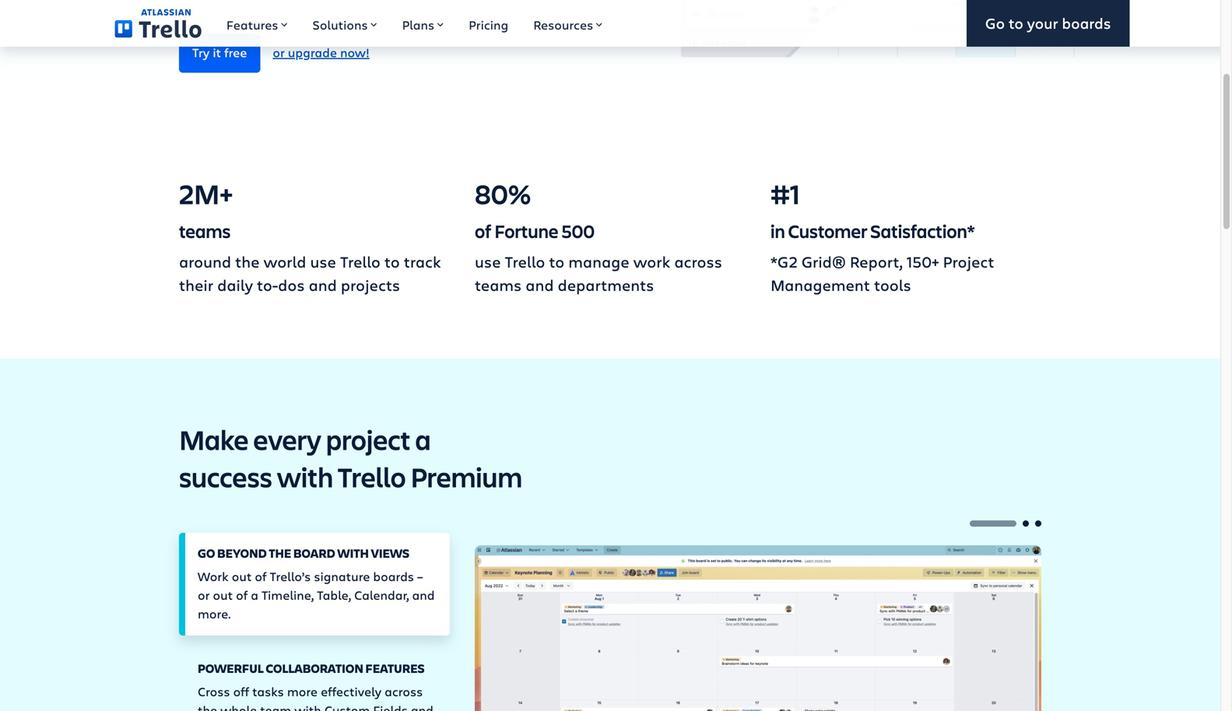 Task type: vqa. For each thing, say whether or not it's contained in the screenshot.


Task type: describe. For each thing, give the bounding box(es) containing it.
or upgrade now! link
[[260, 35, 382, 72]]

cross
[[198, 683, 230, 700]]

go to your boards link
[[967, 0, 1130, 47]]

team
[[260, 702, 291, 711]]

table,
[[317, 587, 351, 604]]

fields
[[373, 702, 408, 711]]

#1
[[771, 175, 800, 212]]

customer
[[788, 219, 867, 243]]

a inside go beyond the board with views work out of trello's signature boards – or out of a timeline, table, calendar, and more.
[[251, 587, 258, 604]]

off
[[233, 683, 249, 700]]

manage
[[568, 251, 629, 272]]

dos
[[278, 274, 305, 295]]

#1 in customer satisfaction* *g2 grid® report, 150+ project management tools
[[771, 175, 994, 295]]

premium
[[410, 459, 522, 495]]

with inside powerful collaboration features cross off tasks more effectively across the whole team with custom fields an
[[294, 702, 321, 711]]

go beyond the board with views work out of trello's signature boards – or out of a timeline, table, calendar, and more.
[[198, 545, 435, 622]]

world
[[264, 251, 306, 272]]

your
[[1027, 13, 1058, 33]]

with inside the make every project a success with trello premium
[[277, 459, 333, 495]]

more.
[[198, 606, 231, 622]]

1 vertical spatial of
[[255, 568, 267, 585]]

beyond
[[217, 545, 267, 562]]

satisfaction*
[[870, 219, 975, 243]]

effectively
[[321, 683, 381, 700]]

report,
[[850, 251, 903, 272]]

free
[[224, 44, 247, 61]]

every
[[253, 421, 321, 458]]

try it free link
[[179, 34, 260, 73]]

use inside 80% of fortune 500 use trello to manage work across teams and departments
[[475, 251, 501, 272]]

1 horizontal spatial or
[[273, 44, 285, 61]]

try it free
[[192, 44, 247, 61]]

custom
[[324, 702, 370, 711]]

success
[[179, 459, 272, 495]]

teams inside 80% of fortune 500 use trello to manage work across teams and departments
[[475, 274, 522, 295]]

solutions
[[312, 16, 368, 33]]

pricing
[[469, 16, 508, 33]]

powerful collaboration features cross off tasks more effectively across the whole team with custom fields an
[[198, 660, 433, 711]]

a inside the make every project a success with trello premium
[[415, 421, 431, 458]]

make every project a success with trello premium
[[179, 421, 522, 495]]

whole
[[220, 702, 257, 711]]

across inside powerful collaboration features cross off tasks more effectively across the whole team with custom fields an
[[385, 683, 423, 700]]

to-
[[257, 274, 278, 295]]

and inside the 2m+ teams around the world use trello to track their daily to-dos and projects
[[309, 274, 337, 295]]

trello for 2m+ teams around the world use trello to track their daily to-dos and projects
[[340, 251, 381, 272]]

their
[[179, 274, 213, 295]]

1 vertical spatial out
[[213, 587, 233, 604]]

500
[[562, 219, 595, 243]]

track
[[404, 251, 441, 272]]

the inside go beyond the board with views work out of trello's signature boards – or out of a timeline, table, calendar, and more.
[[269, 545, 291, 562]]

plans button
[[390, 0, 456, 47]]

tasks
[[252, 683, 284, 700]]

upgrade
[[288, 44, 337, 61]]

the inside powerful collaboration features cross off tasks more effectively across the whole team with custom fields an
[[198, 702, 217, 711]]

make
[[179, 421, 249, 458]]

collaboration
[[266, 660, 363, 677]]

go to your boards
[[985, 13, 1111, 33]]

features
[[226, 16, 278, 33]]

solutions button
[[300, 0, 390, 47]]



Task type: locate. For each thing, give the bounding box(es) containing it.
try
[[192, 44, 210, 61]]

0 horizontal spatial across
[[385, 683, 423, 700]]

to
[[1009, 13, 1023, 33], [384, 251, 400, 272], [549, 251, 564, 272]]

1 horizontal spatial teams
[[475, 274, 522, 295]]

1 vertical spatial teams
[[475, 274, 522, 295]]

to inside the 2m+ teams around the world use trello to track their daily to-dos and projects
[[384, 251, 400, 272]]

across inside 80% of fortune 500 use trello to manage work across teams and departments
[[674, 251, 722, 272]]

boards up calendar,
[[373, 568, 414, 585]]

projects
[[341, 274, 400, 295]]

resources button
[[521, 0, 615, 47]]

0 horizontal spatial a
[[251, 587, 258, 604]]

features
[[365, 660, 425, 677]]

to down 500
[[549, 251, 564, 272]]

with down more
[[294, 702, 321, 711]]

out down the 'beyond'
[[232, 568, 252, 585]]

illustration of timeline view, an essential feature of trello for business tools image
[[623, 0, 1115, 76]]

across
[[674, 251, 722, 272], [385, 683, 423, 700]]

1 vertical spatial boards
[[373, 568, 414, 585]]

with inside go beyond the board with views work out of trello's signature boards – or out of a timeline, table, calendar, and more.
[[337, 545, 369, 562]]

or
[[273, 44, 285, 61], [198, 587, 210, 604]]

80%
[[475, 175, 531, 212]]

1 vertical spatial or
[[198, 587, 210, 604]]

0 vertical spatial the
[[235, 251, 260, 272]]

0 horizontal spatial to
[[384, 251, 400, 272]]

management
[[771, 274, 870, 295]]

go inside go beyond the board with views work out of trello's signature boards – or out of a timeline, table, calendar, and more.
[[198, 545, 215, 562]]

with
[[277, 459, 333, 495], [337, 545, 369, 562], [294, 702, 321, 711]]

around
[[179, 251, 231, 272]]

in
[[771, 219, 785, 243]]

pricing link
[[456, 0, 521, 47]]

atlassian trello image
[[115, 9, 202, 38]]

trello inside the make every project a success with trello premium
[[338, 459, 406, 495]]

use down fortune
[[475, 251, 501, 272]]

0 vertical spatial boards
[[1062, 13, 1111, 33]]

1 vertical spatial a
[[251, 587, 258, 604]]

with down every
[[277, 459, 333, 495]]

2 vertical spatial the
[[198, 702, 217, 711]]

go
[[985, 13, 1005, 33], [198, 545, 215, 562]]

features button
[[214, 0, 300, 47]]

80% of fortune 500 use trello to manage work across teams and departments
[[475, 175, 722, 295]]

a right project
[[415, 421, 431, 458]]

the up the daily
[[235, 251, 260, 272]]

1 horizontal spatial of
[[255, 568, 267, 585]]

project
[[943, 251, 994, 272]]

a
[[415, 421, 431, 458], [251, 587, 258, 604]]

of inside 80% of fortune 500 use trello to manage work across teams and departments
[[475, 219, 492, 243]]

–
[[417, 568, 423, 585]]

with up the signature
[[337, 545, 369, 562]]

2 use from the left
[[475, 251, 501, 272]]

a left "timeline,"
[[251, 587, 258, 604]]

of
[[475, 219, 492, 243], [255, 568, 267, 585], [236, 587, 248, 604]]

trello
[[340, 251, 381, 272], [505, 251, 545, 272], [338, 459, 406, 495]]

the inside the 2m+ teams around the world use trello to track their daily to-dos and projects
[[235, 251, 260, 272]]

2m+ teams around the world use trello to track their daily to-dos and projects
[[179, 175, 441, 295]]

and inside 80% of fortune 500 use trello to manage work across teams and departments
[[526, 274, 554, 295]]

0 horizontal spatial or
[[198, 587, 210, 604]]

go for go beyond the board with views work out of trello's signature boards – or out of a timeline, table, calendar, and more.
[[198, 545, 215, 562]]

0 vertical spatial a
[[415, 421, 431, 458]]

of down the 'beyond'
[[236, 587, 248, 604]]

1 horizontal spatial use
[[475, 251, 501, 272]]

and right dos
[[309, 274, 337, 295]]

timeline,
[[262, 587, 314, 604]]

teams
[[179, 219, 231, 243], [475, 274, 522, 295]]

teams up around
[[179, 219, 231, 243]]

150+
[[907, 251, 939, 272]]

across up fields
[[385, 683, 423, 700]]

of down the 80%
[[475, 219, 492, 243]]

and down fortune
[[526, 274, 554, 295]]

now!
[[340, 44, 370, 61]]

across right work
[[674, 251, 722, 272]]

of left trello's
[[255, 568, 267, 585]]

1 vertical spatial across
[[385, 683, 423, 700]]

1 horizontal spatial a
[[415, 421, 431, 458]]

out up more.
[[213, 587, 233, 604]]

1 horizontal spatial go
[[985, 13, 1005, 33]]

2 horizontal spatial and
[[526, 274, 554, 295]]

0 vertical spatial go
[[985, 13, 1005, 33]]

go left your
[[985, 13, 1005, 33]]

go up work
[[198, 545, 215, 562]]

powerful
[[198, 660, 264, 677]]

or down work
[[198, 587, 210, 604]]

or inside go beyond the board with views work out of trello's signature boards – or out of a timeline, table, calendar, and more.
[[198, 587, 210, 604]]

teams inside the 2m+ teams around the world use trello to track their daily to-dos and projects
[[179, 219, 231, 243]]

1 horizontal spatial to
[[549, 251, 564, 272]]

2 vertical spatial with
[[294, 702, 321, 711]]

0 horizontal spatial teams
[[179, 219, 231, 243]]

2 vertical spatial of
[[236, 587, 248, 604]]

0 horizontal spatial and
[[309, 274, 337, 295]]

work
[[633, 251, 670, 272]]

trello inside the 2m+ teams around the world use trello to track their daily to-dos and projects
[[340, 251, 381, 272]]

trello down project
[[338, 459, 406, 495]]

0 horizontal spatial of
[[236, 587, 248, 604]]

1 use from the left
[[310, 251, 336, 272]]

the up trello's
[[269, 545, 291, 562]]

trello's
[[270, 568, 311, 585]]

to inside 'go to your boards' link
[[1009, 13, 1023, 33]]

trello up projects
[[340, 251, 381, 272]]

or upgrade now!
[[273, 44, 370, 61]]

to left the track
[[384, 251, 400, 272]]

0 horizontal spatial go
[[198, 545, 215, 562]]

calendar,
[[354, 587, 409, 604]]

trello inside 80% of fortune 500 use trello to manage work across teams and departments
[[505, 251, 545, 272]]

0 vertical spatial teams
[[179, 219, 231, 243]]

it
[[213, 44, 221, 61]]

resources
[[533, 16, 593, 33]]

1 vertical spatial the
[[269, 545, 291, 562]]

the
[[235, 251, 260, 272], [269, 545, 291, 562], [198, 702, 217, 711]]

trello for make every project a success with trello premium
[[338, 459, 406, 495]]

boards
[[1062, 13, 1111, 33], [373, 568, 414, 585]]

teams down fortune
[[475, 274, 522, 295]]

1 vertical spatial go
[[198, 545, 215, 562]]

to left your
[[1009, 13, 1023, 33]]

0 horizontal spatial boards
[[373, 568, 414, 585]]

1 horizontal spatial and
[[412, 587, 435, 604]]

fortune
[[495, 219, 558, 243]]

2 horizontal spatial to
[[1009, 13, 1023, 33]]

0 horizontal spatial the
[[198, 702, 217, 711]]

0 vertical spatial with
[[277, 459, 333, 495]]

use right world
[[310, 251, 336, 272]]

boards inside go beyond the board with views work out of trello's signature boards – or out of a timeline, table, calendar, and more.
[[373, 568, 414, 585]]

more
[[287, 683, 318, 700]]

grid®
[[802, 251, 846, 272]]

or left upgrade
[[273, 44, 285, 61]]

0 vertical spatial of
[[475, 219, 492, 243]]

2 horizontal spatial of
[[475, 219, 492, 243]]

*g2
[[771, 251, 798, 272]]

board
[[293, 545, 335, 562]]

1 vertical spatial with
[[337, 545, 369, 562]]

1 horizontal spatial the
[[235, 251, 260, 272]]

views
[[371, 545, 409, 562]]

work
[[198, 568, 229, 585]]

2 horizontal spatial the
[[269, 545, 291, 562]]

signature
[[314, 568, 370, 585]]

the down cross
[[198, 702, 217, 711]]

departments
[[558, 274, 654, 295]]

0 horizontal spatial use
[[310, 251, 336, 272]]

use
[[310, 251, 336, 272], [475, 251, 501, 272]]

to inside 80% of fortune 500 use trello to manage work across teams and departments
[[549, 251, 564, 272]]

use inside the 2m+ teams around the world use trello to track their daily to-dos and projects
[[310, 251, 336, 272]]

0 vertical spatial across
[[674, 251, 722, 272]]

and inside go beyond the board with views work out of trello's signature boards – or out of a timeline, table, calendar, and more.
[[412, 587, 435, 604]]

1 horizontal spatial across
[[674, 251, 722, 272]]

0 vertical spatial or
[[273, 44, 285, 61]]

trello down fortune
[[505, 251, 545, 272]]

go for go to your boards
[[985, 13, 1005, 33]]

and
[[309, 274, 337, 295], [526, 274, 554, 295], [412, 587, 435, 604]]

plans
[[402, 16, 434, 33]]

1 horizontal spatial boards
[[1062, 13, 1111, 33]]

and down –
[[412, 587, 435, 604]]

tools
[[874, 274, 911, 295]]

daily
[[217, 274, 253, 295]]

2m+
[[179, 175, 233, 212]]

out
[[232, 568, 252, 585], [213, 587, 233, 604]]

0 vertical spatial out
[[232, 568, 252, 585]]

boards right your
[[1062, 13, 1111, 33]]

project
[[326, 421, 411, 458]]



